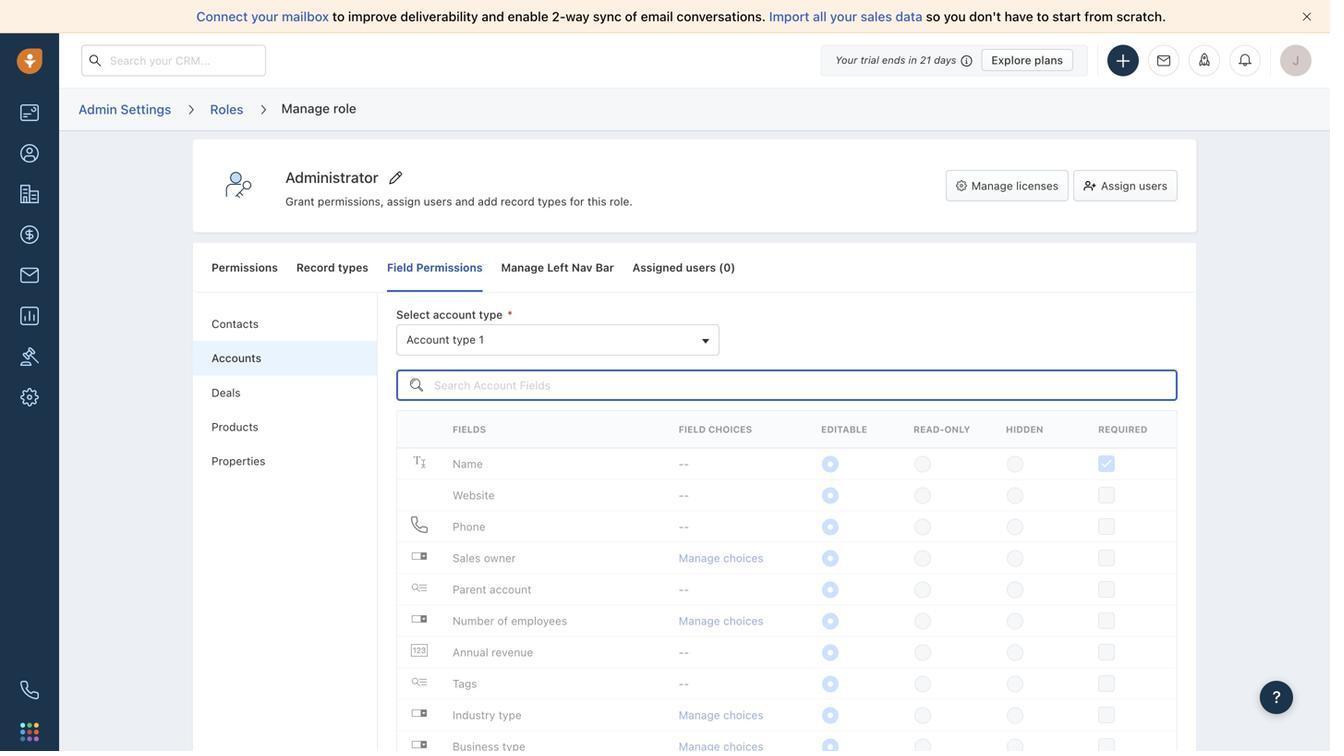 Task type: locate. For each thing, give the bounding box(es) containing it.
1 horizontal spatial manage
[[501, 261, 545, 274]]

and left enable
[[482, 9, 505, 24]]

from
[[1085, 9, 1114, 24]]

1 horizontal spatial to
[[1037, 9, 1050, 24]]

1 vertical spatial types
[[338, 261, 369, 274]]

2 horizontal spatial users
[[1140, 179, 1168, 192]]

your
[[251, 9, 279, 24], [831, 9, 858, 24]]

1 horizontal spatial your
[[831, 9, 858, 24]]

0 horizontal spatial type
[[453, 333, 476, 346]]

manage left role
[[282, 101, 330, 116]]

manage left nav bar
[[501, 261, 614, 274]]

phone image
[[20, 681, 39, 700]]

record
[[501, 195, 535, 208]]

nav
[[572, 261, 593, 274]]

roles
[[210, 101, 244, 117]]

send email image
[[1158, 55, 1171, 67]]

types
[[538, 195, 567, 208], [338, 261, 369, 274]]

manage for manage licenses
[[972, 179, 1014, 192]]

users for assigned users ( 0 )
[[686, 261, 716, 274]]

0 horizontal spatial your
[[251, 9, 279, 24]]

2 your from the left
[[831, 9, 858, 24]]

permissions link
[[212, 243, 278, 292]]

your left mailbox
[[251, 9, 279, 24]]

this
[[588, 195, 607, 208]]

2 horizontal spatial manage
[[972, 179, 1014, 192]]

account type 1
[[407, 333, 484, 346]]

connect your mailbox link
[[196, 9, 333, 24]]

manage left licenses
[[972, 179, 1014, 192]]

accounts
[[212, 352, 262, 365]]

0 vertical spatial users
[[1140, 179, 1168, 192]]

type left 1
[[453, 333, 476, 346]]

1 vertical spatial type
[[453, 333, 476, 346]]

1 vertical spatial and
[[456, 195, 475, 208]]

1 horizontal spatial permissions
[[416, 261, 483, 274]]

0 vertical spatial types
[[538, 195, 567, 208]]

select account type
[[397, 308, 503, 321]]

to
[[333, 9, 345, 24], [1037, 9, 1050, 24]]

type up 1
[[479, 308, 503, 321]]

permissions
[[212, 261, 278, 274], [416, 261, 483, 274]]

freshworks switcher image
[[20, 723, 39, 742]]

0 vertical spatial and
[[482, 9, 505, 24]]

manage for manage left nav bar
[[501, 261, 545, 274]]

email
[[641, 9, 674, 24]]

record types link
[[297, 243, 369, 292]]

type inside button
[[453, 333, 476, 346]]

(
[[719, 261, 724, 274]]

1 horizontal spatial and
[[482, 9, 505, 24]]

users for assign users
[[1140, 179, 1168, 192]]

users
[[1140, 179, 1168, 192], [424, 195, 452, 208], [686, 261, 716, 274]]

0 horizontal spatial to
[[333, 9, 345, 24]]

0 vertical spatial type
[[479, 308, 503, 321]]

0 vertical spatial manage
[[282, 101, 330, 116]]

type
[[479, 308, 503, 321], [453, 333, 476, 346]]

for
[[570, 195, 585, 208]]

1 vertical spatial manage
[[972, 179, 1014, 192]]

import all your sales data link
[[770, 9, 927, 24]]

conversations.
[[677, 9, 766, 24]]

account
[[433, 308, 476, 321]]

types right record
[[338, 261, 369, 274]]

grant permissions, assign users and add record types for this role.
[[286, 195, 633, 208]]

account
[[407, 333, 450, 346]]

ends
[[883, 54, 906, 66]]

field
[[387, 261, 414, 274]]

types left for
[[538, 195, 567, 208]]

have
[[1005, 9, 1034, 24]]

manage left left
[[501, 261, 545, 274]]

0 horizontal spatial and
[[456, 195, 475, 208]]

0 horizontal spatial users
[[424, 195, 452, 208]]

1 to from the left
[[333, 9, 345, 24]]

select
[[397, 308, 430, 321]]

your trial ends in 21 days
[[836, 54, 957, 66]]

manage
[[282, 101, 330, 116], [972, 179, 1014, 192], [501, 261, 545, 274]]

21
[[921, 54, 932, 66]]

2 vertical spatial manage
[[501, 261, 545, 274]]

sales
[[861, 9, 893, 24]]

to left 'start'
[[1037, 9, 1050, 24]]

Search your CRM... text field
[[81, 45, 266, 76]]

manage inside button
[[972, 179, 1014, 192]]

permissions up select account type
[[416, 261, 483, 274]]

to right mailbox
[[333, 9, 345, 24]]

you
[[944, 9, 967, 24]]

your
[[836, 54, 858, 66]]

1 horizontal spatial types
[[538, 195, 567, 208]]

1 your from the left
[[251, 9, 279, 24]]

manage role
[[282, 101, 357, 116]]

record
[[297, 261, 335, 274]]

and left add
[[456, 195, 475, 208]]

0 horizontal spatial permissions
[[212, 261, 278, 274]]

2 vertical spatial users
[[686, 261, 716, 274]]

)
[[731, 261, 736, 274]]

deliverability
[[401, 9, 478, 24]]

users inside button
[[1140, 179, 1168, 192]]

permissions up contacts
[[212, 261, 278, 274]]

what's new image
[[1199, 53, 1212, 66]]

1 permissions from the left
[[212, 261, 278, 274]]

assign
[[1102, 179, 1137, 192]]

your right all
[[831, 9, 858, 24]]

and
[[482, 9, 505, 24], [456, 195, 475, 208]]

trial
[[861, 54, 880, 66]]

0 horizontal spatial manage
[[282, 101, 330, 116]]

administrator
[[286, 169, 379, 186]]

1 horizontal spatial users
[[686, 261, 716, 274]]



Task type: describe. For each thing, give the bounding box(es) containing it.
account type 1 button
[[397, 325, 720, 356]]

assign
[[387, 195, 421, 208]]

assigned
[[633, 261, 683, 274]]

way
[[566, 9, 590, 24]]

deals
[[212, 386, 241, 399]]

left
[[547, 261, 569, 274]]

permissions,
[[318, 195, 384, 208]]

2 permissions from the left
[[416, 261, 483, 274]]

explore
[[992, 54, 1032, 67]]

Search Account Fields text field
[[397, 370, 1178, 401]]

role.
[[610, 195, 633, 208]]

manage for manage role
[[282, 101, 330, 116]]

don't
[[970, 9, 1002, 24]]

licenses
[[1017, 179, 1059, 192]]

days
[[935, 54, 957, 66]]

settings
[[121, 101, 171, 117]]

improve
[[348, 9, 397, 24]]

properties image
[[20, 348, 39, 366]]

start
[[1053, 9, 1082, 24]]

admin
[[79, 101, 117, 117]]

manage licenses
[[972, 179, 1059, 192]]

2-
[[552, 9, 566, 24]]

field permissions
[[387, 261, 483, 274]]

all
[[813, 9, 827, 24]]

connect your mailbox to improve deliverability and enable 2-way sync of email conversations. import all your sales data so you don't have to start from scratch.
[[196, 9, 1167, 24]]

1 horizontal spatial type
[[479, 308, 503, 321]]

assign users
[[1102, 179, 1168, 192]]

2 to from the left
[[1037, 9, 1050, 24]]

in
[[909, 54, 918, 66]]

of
[[625, 9, 638, 24]]

0 horizontal spatial types
[[338, 261, 369, 274]]

mailbox
[[282, 9, 329, 24]]

assign users button
[[1074, 170, 1178, 201]]

import
[[770, 9, 810, 24]]

manage licenses button
[[946, 170, 1069, 201]]

data
[[896, 9, 923, 24]]

assigned users ( 0 )
[[633, 261, 736, 274]]

manage left nav bar link
[[501, 243, 614, 292]]

plans
[[1035, 54, 1064, 67]]

admin settings link
[[78, 95, 172, 124]]

grant
[[286, 195, 315, 208]]

field permissions link
[[387, 243, 483, 292]]

explore plans
[[992, 54, 1064, 67]]

scratch.
[[1117, 9, 1167, 24]]

bar
[[596, 261, 614, 274]]

admin settings
[[79, 101, 171, 117]]

contacts
[[212, 317, 259, 330]]

1 vertical spatial users
[[424, 195, 452, 208]]

properties
[[212, 455, 266, 468]]

1
[[479, 333, 484, 346]]

so
[[927, 9, 941, 24]]

phone element
[[11, 672, 48, 709]]

products
[[212, 420, 259, 433]]

enable
[[508, 9, 549, 24]]

roles link
[[209, 95, 245, 124]]

close image
[[1303, 12, 1312, 21]]

add
[[478, 195, 498, 208]]

sync
[[593, 9, 622, 24]]

search image
[[410, 376, 423, 395]]

record types
[[297, 261, 369, 274]]

0
[[724, 261, 731, 274]]

connect
[[196, 9, 248, 24]]

explore plans link
[[982, 49, 1074, 71]]

role
[[333, 101, 357, 116]]



Task type: vqa. For each thing, say whether or not it's contained in the screenshot.
the Freddy
no



